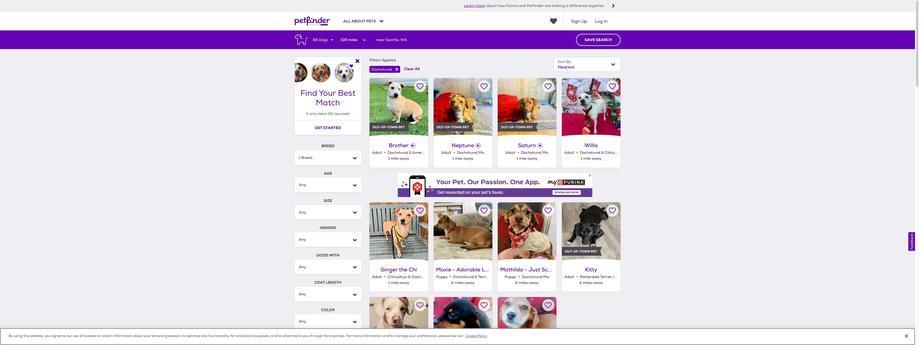 Task type: locate. For each thing, give the bounding box(es) containing it.
has video image for neptune, adoptable dog, adult male dachshund mix, 1 mile away, has video, out-of-town pet. image
[[476, 143, 481, 148]]

0 horizontal spatial has video image
[[411, 143, 416, 148]]

has video image
[[411, 143, 416, 148], [476, 143, 481, 148]]

mathilda - just scrumptious, adoptable dog, puppy female dachshund mix, 2 miles away. image
[[498, 203, 557, 262]]

kaylee local feb 16th, 17th and 18th , adoptable dog, puppy female dachshund mix, 6 miles away. image
[[434, 298, 493, 346]]

1 has video image from the left
[[411, 143, 416, 148]]

1 horizontal spatial has video image
[[476, 143, 481, 148]]

moxie - adorable little one!, adoptable dog, puppy female dachshund & terrier mix, 2 miles away. image
[[434, 203, 493, 262]]

kitty, adoptable dog, adult female patterdale terrier / fell terrier & dachshund mix, 4 miles away, out-of-town pet. image
[[562, 203, 621, 262]]

neptune, adoptable dog, adult male dachshund mix, 1 mile away, has video, out-of-town pet. image
[[434, 78, 493, 137]]

main content
[[0, 31, 916, 346]]

has video image
[[538, 143, 543, 148]]

2 has video image from the left
[[476, 143, 481, 148]]

select care and behavior, any image
[[299, 342, 348, 346]]

privacy alert dialog
[[0, 329, 916, 346]]



Task type: describe. For each thing, give the bounding box(es) containing it.
potential dog matches image
[[295, 57, 362, 83]]

brother, adoptable dog, adult male dachshund & american staffordshire terrier mix, 1 mile away, has video, out-of-town pet. image
[[370, 78, 428, 137]]

ginger the chi, adoptable dog, adult female chihuahua & dachshund mix, 1 mile away. image
[[370, 203, 428, 262]]

bruce local feb 16th, 17th and 18th , adoptable dog, puppy male dachshund mix, 6 miles away. image
[[498, 298, 557, 346]]

willis, adoptable dog, adult male dachshund & chihuahua mix, 1 mile away. image
[[562, 78, 621, 137]]

saturn, adoptable dog, adult male dachshund mix, 1 mile away, has video, out-of-town pet. image
[[498, 78, 557, 137]]

advertisement element
[[398, 173, 593, 197]]

has video image for brother, adoptable dog, adult male dachshund & american staffordshire terrier mix, 1 mile away, has video, out-of-town pet. image
[[411, 143, 416, 148]]

shortstop, adoptable dog, adult female chihuahua & dachshund mix, 4 miles away, out-of-town pet. image
[[370, 298, 428, 346]]

petfinder home image
[[295, 12, 330, 31]]



Task type: vqa. For each thing, say whether or not it's contained in the screenshot.
Enter City, State, or ZIP TEXT BOX
no



